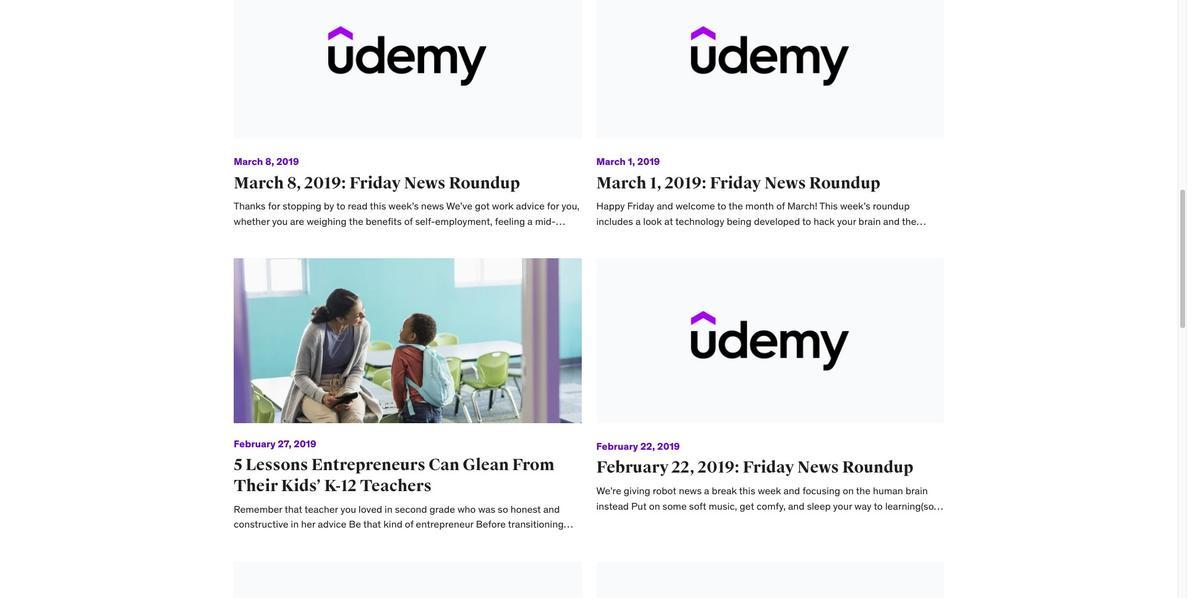 Task type: describe. For each thing, give the bounding box(es) containing it.
friday for 1,
[[710, 173, 762, 193]]

5
[[234, 455, 243, 476]]

2019 for 1,
[[638, 155, 660, 168]]

march 8, 2019: friday news roundup
[[234, 173, 520, 193]]

2019 for 8,
[[276, 155, 299, 168]]

12
[[341, 476, 357, 497]]

22, for 2019:
[[672, 458, 695, 478]]

teachers
[[360, 476, 432, 497]]

march 8, 2019
[[234, 155, 299, 168]]

2019 for lessons
[[294, 438, 316, 450]]

27,
[[278, 438, 292, 450]]

from
[[512, 455, 555, 476]]

lessons
[[246, 455, 308, 476]]

march 1, 2019
[[597, 155, 660, 168]]

can
[[429, 455, 460, 476]]

1, for 2019
[[628, 155, 635, 168]]

5 lessons entrepreneurs can glean from their kids' k-12 teachers link
[[234, 455, 555, 497]]

friday for 22,
[[743, 458, 795, 478]]

news for march 8, 2019: friday news roundup
[[404, 173, 446, 193]]

glean
[[463, 455, 509, 476]]

2019 for 22,
[[658, 441, 680, 453]]

8, for 2019
[[265, 155, 274, 168]]

news for march 1, 2019: friday news roundup
[[765, 173, 806, 193]]

february 22, 2019: friday news roundup
[[597, 458, 914, 478]]

february for 5
[[234, 438, 276, 450]]

entrepreneurs
[[311, 455, 426, 476]]

march for march 8, 2019
[[234, 155, 263, 168]]



Task type: vqa. For each thing, say whether or not it's contained in the screenshot.
Perks at the right
no



Task type: locate. For each thing, give the bounding box(es) containing it.
march for march 1, 2019
[[597, 155, 626, 168]]

2019
[[276, 155, 299, 168], [638, 155, 660, 168], [294, 438, 316, 450], [658, 441, 680, 453]]

0 horizontal spatial 1,
[[628, 155, 635, 168]]

8, for 2019:
[[287, 173, 302, 193]]

2019: for 8,
[[305, 173, 346, 193]]

roundup for february 22, 2019: friday news roundup
[[842, 458, 914, 478]]

1, for 2019:
[[650, 173, 662, 193]]

0 horizontal spatial 22,
[[641, 441, 655, 453]]

kids'
[[281, 476, 321, 497]]

1 vertical spatial 8,
[[287, 173, 302, 193]]

roundup for march 1, 2019: friday news roundup
[[809, 173, 881, 193]]

friday
[[350, 173, 401, 193], [710, 173, 762, 193], [743, 458, 795, 478]]

k-
[[324, 476, 341, 497]]

february 27, 2019
[[234, 438, 316, 450]]

their
[[234, 476, 278, 497]]

0 vertical spatial 1,
[[628, 155, 635, 168]]

5 lessons entrepreneurs can glean from their kids' k-12 teachers
[[234, 455, 555, 497]]

0 vertical spatial 22,
[[641, 441, 655, 453]]

february for february
[[597, 441, 638, 453]]

8,
[[265, 155, 274, 168], [287, 173, 302, 193]]

1,
[[628, 155, 635, 168], [650, 173, 662, 193]]

roundup
[[449, 173, 520, 193], [809, 173, 881, 193], [842, 458, 914, 478]]

february
[[234, 438, 276, 450], [597, 441, 638, 453], [597, 458, 669, 478]]

news
[[404, 173, 446, 193], [765, 173, 806, 193], [798, 458, 839, 478]]

march 8, 2019: friday news roundup link
[[234, 173, 520, 193]]

february 22, 2019: friday news roundup link
[[597, 458, 914, 478]]

march for march 1, 2019: friday news roundup
[[597, 173, 647, 193]]

2019: for 1,
[[665, 173, 707, 193]]

1 horizontal spatial 22,
[[672, 458, 695, 478]]

march 1, 2019: friday news roundup link
[[597, 173, 881, 193]]

march for march 8, 2019: friday news roundup
[[234, 173, 284, 193]]

friday for 8,
[[350, 173, 401, 193]]

1 vertical spatial 1,
[[650, 173, 662, 193]]

2019:
[[305, 173, 346, 193], [665, 173, 707, 193], [698, 458, 740, 478]]

1 horizontal spatial 1,
[[650, 173, 662, 193]]

march 1, 2019: friday news roundup
[[597, 173, 881, 193]]

1 horizontal spatial 8,
[[287, 173, 302, 193]]

march
[[234, 155, 263, 168], [597, 155, 626, 168], [234, 173, 284, 193], [597, 173, 647, 193]]

22,
[[641, 441, 655, 453], [672, 458, 695, 478]]

2019: for 22,
[[698, 458, 740, 478]]

1 vertical spatial 22,
[[672, 458, 695, 478]]

roundup for march 8, 2019: friday news roundup
[[449, 173, 520, 193]]

22, for 2019
[[641, 441, 655, 453]]

0 vertical spatial 8,
[[265, 155, 274, 168]]

0 horizontal spatial 8,
[[265, 155, 274, 168]]

news for february 22, 2019: friday news roundup
[[798, 458, 839, 478]]

february 22, 2019
[[597, 441, 680, 453]]



